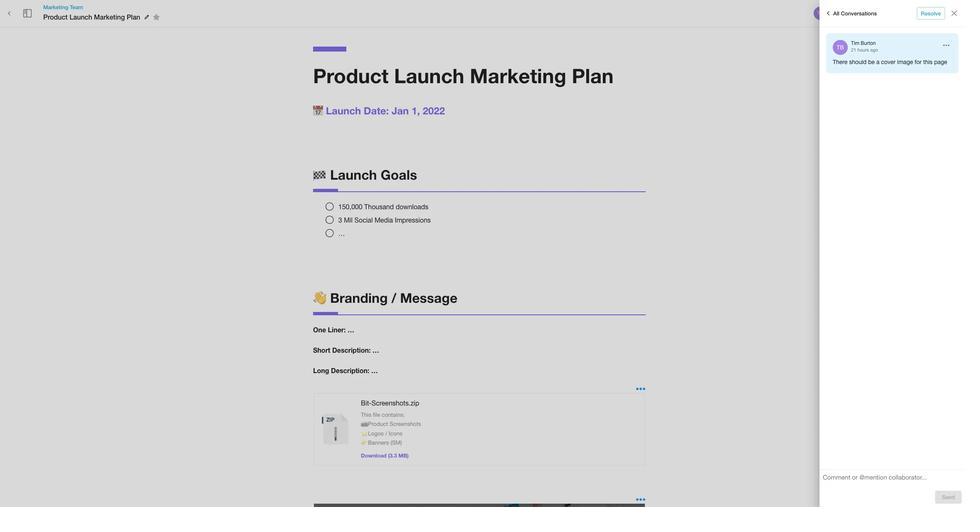 Task type: locate. For each thing, give the bounding box(es) containing it.
1 vertical spatial plan
[[572, 64, 614, 87]]

there should be a cover image for this page
[[833, 59, 948, 65]]

burton
[[861, 40, 876, 46]]

product launch marketing plan
[[43, 13, 140, 21], [313, 64, 614, 87]]

0 horizontal spatial /
[[385, 430, 387, 437]]

page
[[935, 59, 948, 65]]

1 vertical spatial /
[[385, 430, 387, 437]]

⭐️logos
[[361, 430, 384, 437]]

file
[[373, 411, 380, 418]]

0 vertical spatial product
[[43, 13, 68, 21]]

tb left 21 on the right of page
[[837, 44, 844, 51]]

0 horizontal spatial product
[[43, 13, 68, 21]]

1 vertical spatial description:
[[331, 366, 370, 374]]

📅
[[313, 105, 323, 116]]

… right liner:
[[348, 326, 354, 334]]

screenshots
[[390, 421, 421, 427]]

description: for long
[[331, 366, 370, 374]]

bit-
[[361, 399, 372, 407]]

description:
[[332, 346, 371, 354], [331, 366, 370, 374]]

launch up 2022
[[394, 64, 465, 87]]

0 vertical spatial tb
[[818, 10, 824, 16]]

all conversations button
[[822, 7, 879, 20]]

🏁 launch goals
[[313, 167, 417, 183]]

… down 3
[[339, 230, 345, 237]]

…
[[339, 230, 345, 237], [348, 326, 354, 334], [373, 346, 379, 354], [371, 366, 378, 374]]

/ left icons
[[385, 430, 387, 437]]

description: down short description: …
[[331, 366, 370, 374]]

marketing team
[[43, 4, 83, 10]]

mb)
[[399, 453, 409, 459]]

2 horizontal spatial marketing
[[470, 64, 567, 87]]

2 vertical spatial marketing
[[470, 64, 567, 87]]

1 horizontal spatial /
[[392, 290, 397, 306]]

marketing
[[43, 4, 68, 10], [94, 13, 125, 21], [470, 64, 567, 87]]

launch down team
[[70, 13, 92, 21]]

1 horizontal spatial product launch marketing plan
[[313, 64, 614, 87]]

icons
[[389, 430, 403, 437]]

/
[[392, 290, 397, 306], [385, 430, 387, 437]]

1 horizontal spatial product
[[313, 64, 389, 87]]

tb
[[818, 10, 824, 16], [837, 44, 844, 51]]

launch up "150,000" at the left
[[330, 167, 377, 183]]

description: up long description: …
[[332, 346, 371, 354]]

hours
[[858, 47, 869, 52]]

branding
[[330, 290, 388, 306]]

0 vertical spatial description:
[[332, 346, 371, 354]]

tb left all
[[818, 10, 824, 16]]

download (3.3 mb) link
[[361, 453, 409, 459]]

🏁
[[313, 167, 327, 183]]

conversations
[[841, 10, 877, 16]]

marketing team link
[[43, 3, 163, 11]]

launch right 📅
[[326, 105, 361, 116]]

one liner: …
[[313, 326, 354, 334]]

1 horizontal spatial plan
[[572, 64, 614, 87]]

team
[[70, 4, 83, 10]]

/ inside this file contains: 📷product screenshots ⭐️logos / icons 👉banners (sm)
[[385, 430, 387, 437]]

… up long description: …
[[373, 346, 379, 354]]

0 vertical spatial plan
[[127, 13, 140, 21]]

launch
[[70, 13, 92, 21], [394, 64, 465, 87], [326, 105, 361, 116], [330, 167, 377, 183]]

all
[[834, 10, 840, 16]]

for
[[915, 59, 922, 65]]

all conversations
[[834, 10, 877, 16]]

… up bit- at the left of page
[[371, 366, 378, 374]]

0 horizontal spatial tb
[[818, 10, 824, 16]]

1 vertical spatial product
[[313, 64, 389, 87]]

0 vertical spatial product launch marketing plan
[[43, 13, 140, 21]]

contains:
[[382, 411, 405, 418]]

0 vertical spatial marketing
[[43, 4, 68, 10]]

/ left message
[[392, 290, 397, 306]]

1 vertical spatial product launch marketing plan
[[313, 64, 614, 87]]

this
[[924, 59, 933, 65]]

product
[[43, 13, 68, 21], [313, 64, 389, 87]]

mil
[[344, 216, 353, 224]]

goals
[[381, 167, 417, 183]]

date:
[[364, 105, 389, 116]]

this file contains: 📷product screenshots ⭐️logos / icons 👉banners (sm)
[[361, 411, 421, 446]]

1 horizontal spatial marketing
[[94, 13, 125, 21]]

1 vertical spatial marketing
[[94, 13, 125, 21]]

cover
[[882, 59, 896, 65]]

1,
[[412, 105, 420, 116]]

3 mil social media impressions
[[339, 216, 431, 224]]

favorite image
[[152, 12, 162, 22]]

1 horizontal spatial tb
[[837, 44, 844, 51]]

thousand
[[364, 203, 394, 210]]

… for short description: …
[[373, 346, 379, 354]]

plan
[[127, 13, 140, 21], [572, 64, 614, 87]]

tb inside button
[[818, 10, 824, 16]]



Task type: vqa. For each thing, say whether or not it's contained in the screenshot.
Remove Bookmark image
no



Task type: describe. For each thing, give the bounding box(es) containing it.
👋 branding / message
[[313, 290, 458, 306]]

📅 launch date: jan 1, 2022
[[313, 105, 445, 116]]

jan
[[392, 105, 409, 116]]

this
[[361, 411, 372, 418]]

📷product
[[361, 421, 388, 427]]

screenshots.zip
[[372, 399, 419, 407]]

ago
[[871, 47, 878, 52]]

0 horizontal spatial plan
[[127, 13, 140, 21]]

one
[[313, 326, 326, 334]]

0 horizontal spatial product launch marketing plan
[[43, 13, 140, 21]]

👋
[[313, 290, 327, 306]]

liner:
[[328, 326, 346, 334]]

image
[[898, 59, 914, 65]]

long
[[313, 366, 329, 374]]

more
[[930, 10, 942, 16]]

2022
[[423, 105, 445, 116]]

a
[[877, 59, 880, 65]]

tim burton 21 hours ago
[[852, 40, 878, 52]]

150,000
[[339, 203, 363, 210]]

… for long description: …
[[371, 366, 378, 374]]

150,000 thousand downloads
[[339, 203, 429, 210]]

there
[[833, 59, 848, 65]]

3
[[339, 216, 342, 224]]

short description: …
[[313, 346, 379, 354]]

1 vertical spatial tb
[[837, 44, 844, 51]]

message
[[400, 290, 458, 306]]

tim
[[852, 40, 860, 46]]

impressions
[[395, 216, 431, 224]]

bit-screenshots.zip
[[361, 399, 419, 407]]

download
[[361, 453, 387, 459]]

resolve button
[[917, 7, 946, 20]]

should
[[850, 59, 867, 65]]

description: for short
[[332, 346, 371, 354]]

(sm)
[[391, 439, 402, 446]]

more button
[[923, 7, 949, 20]]

social
[[355, 216, 373, 224]]

0 horizontal spatial marketing
[[43, 4, 68, 10]]

media
[[375, 216, 393, 224]]

short
[[313, 346, 331, 354]]

be
[[869, 59, 875, 65]]

long description: …
[[313, 366, 378, 374]]

download (3.3 mb)
[[361, 453, 409, 459]]

👉banners
[[361, 439, 389, 446]]

tb button
[[813, 5, 829, 21]]

… for one liner: …
[[348, 326, 354, 334]]

resolve
[[921, 10, 941, 16]]

(3.3
[[388, 453, 397, 459]]

Comment or @mention collaborator... text field
[[823, 474, 962, 484]]

21
[[852, 47, 857, 52]]

0 vertical spatial /
[[392, 290, 397, 306]]

downloads
[[396, 203, 429, 210]]



